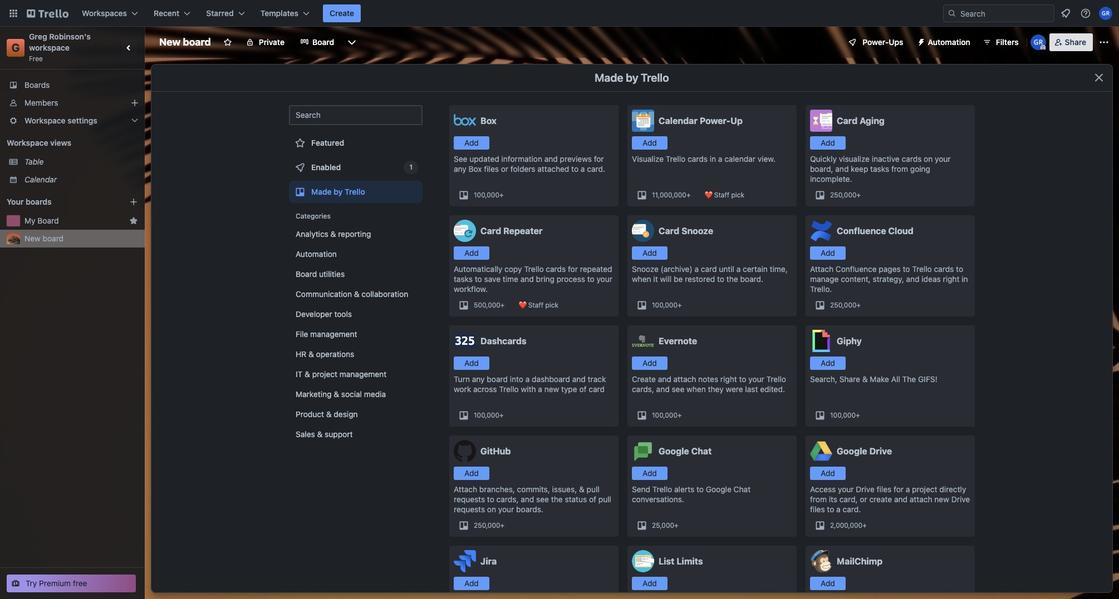 Task type: vqa. For each thing, say whether or not it's contained in the screenshot.
Add button
yes



Task type: locate. For each thing, give the bounding box(es) containing it.
1 vertical spatial right
[[720, 375, 737, 384]]

100,000 + down across
[[474, 411, 504, 420]]

add for confluence cloud
[[821, 248, 835, 258]]

1 horizontal spatial card.
[[843, 505, 861, 514]]

1 horizontal spatial attach
[[810, 264, 834, 274]]

add button for box
[[454, 136, 489, 150]]

0 vertical spatial attach
[[673, 375, 696, 384]]

add for giphy
[[821, 359, 835, 368]]

for up process
[[568, 264, 578, 274]]

card inside "snooze (archive) a card until a certain time, when it will be restored to the board."
[[701, 264, 717, 274]]

1 horizontal spatial automation
[[928, 37, 970, 47]]

& inside attach branches, commits, issues, & pull requests to cards, and see the status of pull requests on your boards.
[[579, 485, 585, 494]]

in right "ideas"
[[962, 274, 968, 284]]

100,000 down across
[[474, 411, 499, 420]]

it
[[296, 370, 303, 379]]

add for mailchimp
[[821, 579, 835, 589]]

the inside "snooze (archive) a card until a certain time, when it will be restored to the board."
[[726, 274, 738, 284]]

1 horizontal spatial for
[[594, 154, 604, 164]]

1 horizontal spatial snooze
[[682, 226, 713, 236]]

tasks
[[870, 164, 889, 174], [454, 274, 473, 284]]

board left customize views 'icon'
[[312, 37, 334, 47]]

share inside button
[[1065, 37, 1086, 47]]

(archive)
[[661, 264, 692, 274]]

add for github
[[464, 469, 479, 478]]

folders
[[510, 164, 535, 174]]

on up going
[[924, 154, 933, 164]]

star or unstar board image
[[223, 38, 232, 47]]

add button for list limits
[[632, 577, 668, 591]]

g
[[12, 41, 20, 54]]

2,000,000
[[830, 522, 863, 530]]

add button up the send
[[632, 467, 668, 480]]

+ for github
[[500, 522, 504, 530]]

by
[[626, 71, 638, 84], [334, 187, 343, 197]]

pages
[[879, 264, 901, 274]]

1 vertical spatial made by trello
[[311, 187, 365, 197]]

hr & operations link
[[289, 346, 423, 364]]

to inside see updated information and previews for any box files or folders attached to a card.
[[571, 164, 579, 174]]

1 horizontal spatial when
[[687, 385, 706, 394]]

workspace for workspace settings
[[24, 116, 66, 125]]

card
[[701, 264, 717, 274], [589, 385, 605, 394]]

starred button
[[199, 4, 251, 22]]

the down until
[[726, 274, 738, 284]]

box
[[480, 116, 497, 126], [469, 164, 482, 174]]

be
[[674, 274, 683, 284]]

box up updated
[[480, 116, 497, 126]]

0 vertical spatial pick
[[731, 191, 744, 199]]

1 vertical spatial workspace
[[7, 138, 48, 148]]

made by trello
[[595, 71, 669, 84], [311, 187, 365, 197]]

access
[[810, 485, 836, 494]]

add button for card repeater
[[454, 247, 489, 260]]

add for list limits
[[643, 579, 657, 589]]

on inside quickly visualize inactive cards on your board, and keep tasks from going incomplete.
[[924, 154, 933, 164]]

a right until
[[736, 264, 741, 274]]

board inside text box
[[183, 36, 211, 48]]

2 vertical spatial 250,000
[[474, 522, 500, 530]]

confluence left cloud at the top
[[837, 226, 886, 236]]

1 vertical spatial create
[[632, 375, 656, 384]]

card. inside see updated information and previews for any box files or folders attached to a card.
[[587, 164, 605, 174]]

+ for box
[[499, 191, 504, 199]]

communication & collaboration
[[296, 290, 408, 299]]

1 vertical spatial management
[[340, 370, 386, 379]]

0 horizontal spatial power-
[[700, 116, 731, 126]]

all
[[891, 375, 900, 384]]

pick down bring
[[545, 301, 558, 310]]

board for board
[[312, 37, 334, 47]]

attach inside attach branches, commits, issues, & pull requests to cards, and see the status of pull requests on your boards.
[[454, 485, 477, 494]]

1 horizontal spatial attach
[[910, 495, 932, 504]]

hr & operations
[[296, 350, 354, 359]]

in left calendar
[[710, 154, 716, 164]]

google up card,
[[837, 447, 867, 457]]

project
[[312, 370, 337, 379], [912, 485, 937, 494]]

trello.
[[810, 285, 832, 294]]

& for communication & collaboration
[[354, 290, 359, 299]]

or right card,
[[860, 495, 867, 504]]

automation link
[[289, 246, 423, 263]]

files down updated
[[484, 164, 499, 174]]

+ up google drive
[[856, 411, 860, 420]]

1 vertical spatial project
[[912, 485, 937, 494]]

& right hr
[[308, 350, 314, 359]]

100,000 up google chat
[[652, 411, 678, 420]]

cards, inside create and attach notes right to your trello cards, and see when they were last edited.
[[632, 385, 654, 394]]

your inside quickly visualize inactive cards on your board, and keep tasks from going incomplete.
[[935, 154, 951, 164]]

on
[[924, 154, 933, 164], [487, 505, 496, 514]]

card inside turn any board into a dashboard and track work across trello with a new type of card
[[589, 385, 605, 394]]

add button for dashcards
[[454, 357, 489, 370]]

add button up "manage"
[[810, 247, 846, 260]]

right inside create and attach notes right to your trello cards, and see when they were last edited.
[[720, 375, 737, 384]]

1 horizontal spatial staff
[[714, 191, 729, 199]]

100,000 for card snooze
[[652, 301, 678, 310]]

snooze up (archive)
[[682, 226, 713, 236]]

0 horizontal spatial in
[[710, 154, 716, 164]]

+ down content,
[[857, 301, 861, 310]]

card left repeater at top left
[[480, 226, 501, 236]]

0 horizontal spatial new
[[544, 385, 559, 394]]

trello inside create and attach notes right to your trello cards, and see when they were last edited.
[[766, 375, 786, 384]]

❤️ staff pick
[[704, 191, 744, 199], [518, 301, 558, 310]]

in
[[710, 154, 716, 164], [962, 274, 968, 284]]

1 vertical spatial staff
[[528, 301, 543, 310]]

0 horizontal spatial attach
[[454, 485, 477, 494]]

0 horizontal spatial made
[[311, 187, 332, 197]]

send trello alerts to google chat conversations.
[[632, 485, 751, 504]]

google up alerts
[[659, 447, 689, 457]]

new board down the my board
[[24, 234, 64, 243]]

1 horizontal spatial from
[[891, 164, 908, 174]]

& up status
[[579, 485, 585, 494]]

1 horizontal spatial card
[[659, 226, 679, 236]]

sales & support
[[296, 430, 353, 439]]

pull up status
[[587, 485, 600, 494]]

for inside access your drive files for a project directly from its card, or create and attach new drive files to a card.
[[894, 485, 904, 494]]

card down track
[[589, 385, 605, 394]]

add button for card aging
[[810, 136, 846, 150]]

snooze
[[682, 226, 713, 236], [632, 264, 659, 274]]

files inside see updated information and previews for any box files or folders attached to a card.
[[484, 164, 499, 174]]

attach inside attach confluence pages to trello cards to manage content, strategy, and ideas right in trello.
[[810, 264, 834, 274]]

recent
[[154, 8, 179, 18]]

& for sales & support
[[317, 430, 323, 439]]

250,000 +
[[830, 191, 861, 199], [830, 301, 861, 310], [474, 522, 504, 530]]

card left aging
[[837, 116, 858, 126]]

tasks inside quickly visualize inactive cards on your board, and keep tasks from going incomplete.
[[870, 164, 889, 174]]

+ up the card repeater
[[499, 191, 504, 199]]

or
[[501, 164, 508, 174], [860, 495, 867, 504]]

0 vertical spatial share
[[1065, 37, 1086, 47]]

0 horizontal spatial automation
[[296, 249, 337, 259]]

1 horizontal spatial new board
[[159, 36, 211, 48]]

file
[[296, 330, 308, 339]]

create inside button
[[330, 8, 354, 18]]

1 vertical spatial confluence
[[836, 264, 877, 274]]

1 vertical spatial from
[[810, 495, 827, 504]]

a down its
[[836, 505, 841, 514]]

add button up search,
[[810, 357, 846, 370]]

visualize trello cards in a calendar view.
[[632, 154, 776, 164]]

1 horizontal spatial project
[[912, 485, 937, 494]]

save
[[484, 274, 501, 284]]

or left folders
[[501, 164, 508, 174]]

keep
[[851, 164, 868, 174]]

open information menu image
[[1080, 8, 1091, 19]]

& for product & design
[[326, 410, 332, 419]]

new down 'dashboard'
[[544, 385, 559, 394]]

1 vertical spatial ❤️ staff pick
[[518, 301, 558, 310]]

add button down jira
[[454, 577, 489, 591]]

0 vertical spatial see
[[672, 385, 684, 394]]

trello inside turn any board into a dashboard and track work across trello with a new type of card
[[499, 385, 519, 394]]

100,000 for giphy
[[830, 411, 856, 420]]

0 horizontal spatial made by trello
[[311, 187, 365, 197]]

file management link
[[289, 326, 423, 344]]

show menu image
[[1099, 37, 1110, 48]]

project down hr & operations
[[312, 370, 337, 379]]

visualize
[[839, 154, 870, 164]]

add for card repeater
[[464, 248, 479, 258]]

new board link
[[24, 233, 138, 244]]

to inside access your drive files for a project directly from its card, or create and attach new drive files to a card.
[[827, 505, 834, 514]]

google drive
[[837, 447, 892, 457]]

card. down 'previews' at the top of the page
[[587, 164, 605, 174]]

any up across
[[472, 375, 485, 384]]

see
[[672, 385, 684, 394], [536, 495, 549, 504]]

0 vertical spatial files
[[484, 164, 499, 174]]

greg robinson (gregrobinson96) image right filters
[[1030, 35, 1046, 50]]

2 horizontal spatial files
[[877, 485, 892, 494]]

add button up visualize
[[632, 136, 668, 150]]

1 horizontal spatial new
[[934, 495, 949, 504]]

0 horizontal spatial for
[[568, 264, 578, 274]]

developer tools
[[296, 310, 352, 319]]

1 horizontal spatial calendar
[[659, 116, 698, 126]]

card.
[[587, 164, 605, 174], [843, 505, 861, 514]]

1 horizontal spatial create
[[632, 375, 656, 384]]

communication & collaboration link
[[289, 286, 423, 303]]

any inside turn any board into a dashboard and track work across trello with a new type of card
[[472, 375, 485, 384]]

1 vertical spatial attach
[[454, 485, 477, 494]]

create inside create and attach notes right to your trello cards, and see when they were last edited.
[[632, 375, 656, 384]]

1 vertical spatial when
[[687, 385, 706, 394]]

automation down the search icon
[[928, 37, 970, 47]]

2 vertical spatial drive
[[951, 495, 970, 504]]

0 vertical spatial power-
[[863, 37, 889, 47]]

across
[[473, 385, 497, 394]]

1 vertical spatial by
[[334, 187, 343, 197]]

staff down visualize trello cards in a calendar view.
[[714, 191, 729, 199]]

& left design
[[326, 410, 332, 419]]

1 vertical spatial automation
[[296, 249, 337, 259]]

on down branches,
[[487, 505, 496, 514]]

right right "ideas"
[[943, 274, 960, 284]]

0 horizontal spatial calendar
[[24, 175, 57, 184]]

with
[[521, 385, 536, 394]]

were
[[726, 385, 743, 394]]

workspace for workspace views
[[7, 138, 48, 148]]

confluence
[[837, 226, 886, 236], [836, 264, 877, 274]]

board,
[[810, 164, 833, 174]]

100,000 for box
[[474, 191, 499, 199]]

1 horizontal spatial right
[[943, 274, 960, 284]]

board left star or unstar board image
[[183, 36, 211, 48]]

100,000 + up google drive
[[830, 411, 860, 420]]

1 vertical spatial of
[[589, 495, 596, 504]]

into
[[510, 375, 523, 384]]

1 horizontal spatial ❤️
[[704, 191, 712, 199]]

100,000 for dashcards
[[474, 411, 499, 420]]

attach left branches,
[[454, 485, 477, 494]]

it & project management link
[[289, 366, 423, 384]]

0 horizontal spatial attach
[[673, 375, 696, 384]]

quickly
[[810, 154, 837, 164]]

0 horizontal spatial cards,
[[496, 495, 519, 504]]

incomplete.
[[810, 174, 852, 184]]

add button up see on the left top of the page
[[454, 136, 489, 150]]

previews
[[560, 154, 592, 164]]

attach left notes
[[673, 375, 696, 384]]

right inside attach confluence pages to trello cards to manage content, strategy, and ideas right in trello.
[[943, 274, 960, 284]]

your inside access your drive files for a project directly from its card, or create and attach new drive files to a card.
[[838, 485, 854, 494]]

attach up "manage"
[[810, 264, 834, 274]]

and inside see updated information and previews for any box files or folders attached to a card.
[[544, 154, 558, 164]]

branches,
[[479, 485, 515, 494]]

pick
[[731, 191, 744, 199], [545, 301, 558, 310]]

new board inside the board name text box
[[159, 36, 211, 48]]

card down 11,000,000
[[659, 226, 679, 236]]

notes
[[698, 375, 718, 384]]

0 vertical spatial card.
[[587, 164, 605, 174]]

for inside the automatically copy trello cards for repeated tasks to save time and bring process to your workflow.
[[568, 264, 578, 274]]

add button down mailchimp
[[810, 577, 846, 591]]

0 vertical spatial the
[[726, 274, 738, 284]]

card up restored
[[701, 264, 717, 274]]

add button for github
[[454, 467, 489, 480]]

new inside turn any board into a dashboard and track work across trello with a new type of card
[[544, 385, 559, 394]]

trello inside the automatically copy trello cards for repeated tasks to save time and bring process to your workflow.
[[524, 264, 544, 274]]

workspace up table
[[7, 138, 48, 148]]

of right status
[[589, 495, 596, 504]]

1 vertical spatial made
[[311, 187, 332, 197]]

1 horizontal spatial share
[[1065, 37, 1086, 47]]

featured
[[311, 138, 344, 148]]

1 requests from the top
[[454, 495, 485, 504]]

to inside "snooze (archive) a card until a certain time, when it will be restored to the board."
[[717, 274, 724, 284]]

and inside access your drive files for a project directly from its card, or create and attach new drive files to a card.
[[894, 495, 908, 504]]

2 vertical spatial board
[[296, 269, 317, 279]]

board.
[[740, 274, 763, 284]]

board right my at left top
[[37, 216, 59, 225]]

250,000 up jira
[[474, 522, 500, 530]]

staff for power-
[[714, 191, 729, 199]]

0 vertical spatial board
[[183, 36, 211, 48]]

0 vertical spatial create
[[330, 8, 354, 18]]

view.
[[758, 154, 776, 164]]

0 horizontal spatial project
[[312, 370, 337, 379]]

+ up github
[[499, 411, 504, 420]]

0 vertical spatial for
[[594, 154, 604, 164]]

0 vertical spatial on
[[924, 154, 933, 164]]

from down inactive
[[891, 164, 908, 174]]

attach for github
[[454, 485, 477, 494]]

create up customize views 'icon'
[[330, 8, 354, 18]]

for right 'previews' at the top of the page
[[594, 154, 604, 164]]

add button up branches,
[[454, 467, 489, 480]]

&
[[331, 229, 336, 239], [354, 290, 359, 299], [308, 350, 314, 359], [305, 370, 310, 379], [862, 375, 868, 384], [334, 390, 339, 399], [326, 410, 332, 419], [317, 430, 323, 439], [579, 485, 585, 494]]

confluence inside attach confluence pages to trello cards to manage content, strategy, and ideas right in trello.
[[836, 264, 877, 274]]

100,000 down search,
[[830, 411, 856, 420]]

free
[[73, 579, 87, 589]]

power-ups button
[[840, 33, 910, 51]]

attach
[[810, 264, 834, 274], [454, 485, 477, 494]]

turn
[[454, 375, 470, 384]]

board for board utilities
[[296, 269, 317, 279]]

❤️ for power-
[[704, 191, 712, 199]]

a down 'previews' at the top of the page
[[581, 164, 585, 174]]

from down access
[[810, 495, 827, 504]]

workspace settings
[[24, 116, 97, 125]]

100,000 + for box
[[474, 191, 504, 199]]

0 vertical spatial pull
[[587, 485, 600, 494]]

0 horizontal spatial create
[[330, 8, 354, 18]]

cards, inside attach branches, commits, issues, & pull requests to cards, and see the status of pull requests on your boards.
[[496, 495, 519, 504]]

add button for card snooze
[[632, 247, 668, 260]]

0 horizontal spatial the
[[551, 495, 563, 504]]

calendar down table
[[24, 175, 57, 184]]

& right sales
[[317, 430, 323, 439]]

cards inside the automatically copy trello cards for repeated tasks to save time and bring process to your workflow.
[[546, 264, 566, 274]]

automation inside button
[[928, 37, 970, 47]]

0 vertical spatial when
[[632, 274, 651, 284]]

your boards
[[7, 197, 52, 207]]

new down directly
[[934, 495, 949, 504]]

1 horizontal spatial in
[[962, 274, 968, 284]]

0 horizontal spatial google
[[659, 447, 689, 457]]

board
[[312, 37, 334, 47], [37, 216, 59, 225], [296, 269, 317, 279]]

0 vertical spatial new board
[[159, 36, 211, 48]]

cards up going
[[902, 154, 922, 164]]

0 horizontal spatial chat
[[691, 447, 712, 457]]

operations
[[316, 350, 354, 359]]

snooze up the it
[[632, 264, 659, 274]]

100,000 down will
[[652, 301, 678, 310]]

of inside turn any board into a dashboard and track work across trello with a new type of card
[[579, 385, 587, 394]]

100,000 + for dashcards
[[474, 411, 504, 420]]

files down access
[[810, 505, 825, 514]]

100,000 + up google chat
[[652, 411, 682, 420]]

new board down recent dropdown button
[[159, 36, 211, 48]]

sales & support link
[[289, 426, 423, 444]]

attach
[[673, 375, 696, 384], [910, 495, 932, 504]]

they
[[708, 385, 724, 394]]

cards
[[688, 154, 708, 164], [902, 154, 922, 164], [546, 264, 566, 274], [934, 264, 954, 274]]

project left directly
[[912, 485, 937, 494]]

for left directly
[[894, 485, 904, 494]]

board down the my board
[[43, 234, 64, 243]]

card. inside access your drive files for a project directly from its card, or create and attach new drive files to a card.
[[843, 505, 861, 514]]

add button for giphy
[[810, 357, 846, 370]]

2 horizontal spatial for
[[894, 485, 904, 494]]

made by trello link
[[289, 181, 423, 203]]

categories
[[296, 212, 331, 220]]

see for evernote
[[672, 385, 684, 394]]

management
[[310, 330, 357, 339], [340, 370, 386, 379]]

add button down list at the bottom right
[[632, 577, 668, 591]]

0 horizontal spatial card
[[589, 385, 605, 394]]

1 vertical spatial cards,
[[496, 495, 519, 504]]

0 vertical spatial tasks
[[870, 164, 889, 174]]

1 horizontal spatial cards,
[[632, 385, 654, 394]]

0 vertical spatial cards,
[[632, 385, 654, 394]]

add for calendar power-up
[[643, 138, 657, 148]]

card
[[837, 116, 858, 126], [480, 226, 501, 236], [659, 226, 679, 236]]

for inside see updated information and previews for any box files or folders attached to a card.
[[594, 154, 604, 164]]

by inside 'link'
[[334, 187, 343, 197]]

1 horizontal spatial pick
[[731, 191, 744, 199]]

add button for calendar power-up
[[632, 136, 668, 150]]

boards link
[[0, 76, 145, 94]]

try
[[26, 579, 37, 589]]

ups
[[889, 37, 903, 47]]

attach right create
[[910, 495, 932, 504]]

turn any board into a dashboard and track work across trello with a new type of card
[[454, 375, 606, 394]]

1 vertical spatial calendar
[[24, 175, 57, 184]]

1 horizontal spatial see
[[672, 385, 684, 394]]

management up "operations"
[[310, 330, 357, 339]]

starred
[[206, 8, 234, 18]]

project inside access your drive files for a project directly from its card, or create and attach new drive files to a card.
[[912, 485, 937, 494]]

right up the were
[[720, 375, 737, 384]]

cards up "ideas"
[[934, 264, 954, 274]]

card for card repeater
[[480, 226, 501, 236]]

0 horizontal spatial of
[[579, 385, 587, 394]]

and inside the automatically copy trello cards for repeated tasks to save time and bring process to your workflow.
[[520, 274, 534, 284]]

bring
[[536, 274, 555, 284]]

1 horizontal spatial ❤️ staff pick
[[704, 191, 744, 199]]

0 horizontal spatial from
[[810, 495, 827, 504]]

& left "social"
[[334, 390, 339, 399]]

add button down "evernote"
[[632, 357, 668, 370]]

add button for google chat
[[632, 467, 668, 480]]

your inside create and attach notes right to your trello cards, and see when they were last edited.
[[748, 375, 764, 384]]

calendar for calendar power-up
[[659, 116, 698, 126]]

search,
[[810, 375, 837, 384]]

0 horizontal spatial when
[[632, 274, 651, 284]]

greg robinson (gregrobinson96) image right open information menu image
[[1099, 7, 1112, 20]]

search, share & make all the gifs!
[[810, 375, 937, 384]]

to inside create and attach notes right to your trello cards, and see when they were last edited.
[[739, 375, 746, 384]]

❤️ down visualize trello cards in a calendar view.
[[704, 191, 712, 199]]

and inside attach confluence pages to trello cards to manage content, strategy, and ideas right in trello.
[[906, 274, 920, 284]]

2 requests from the top
[[454, 505, 485, 514]]

when down notes
[[687, 385, 706, 394]]

see inside attach branches, commits, issues, & pull requests to cards, and see the status of pull requests on your boards.
[[536, 495, 549, 504]]

1 vertical spatial pull
[[598, 495, 611, 504]]

1 vertical spatial card
[[589, 385, 605, 394]]

1 horizontal spatial files
[[810, 505, 825, 514]]

card for card aging
[[837, 116, 858, 126]]

250,000 down trello. at the top of page
[[830, 301, 857, 310]]

to inside attach branches, commits, issues, & pull requests to cards, and see the status of pull requests on your boards.
[[487, 495, 494, 504]]

1 vertical spatial new board
[[24, 234, 64, 243]]

add button up turn
[[454, 357, 489, 370]]

staff for repeater
[[528, 301, 543, 310]]

add button for google drive
[[810, 467, 846, 480]]

of inside attach branches, commits, issues, & pull requests to cards, and see the status of pull requests on your boards.
[[589, 495, 596, 504]]

workspace inside popup button
[[24, 116, 66, 125]]

+ up mailchimp
[[863, 522, 867, 530]]

your
[[935, 154, 951, 164], [597, 274, 612, 284], [748, 375, 764, 384], [838, 485, 854, 494], [498, 505, 514, 514]]

inactive
[[872, 154, 900, 164]]

add button up the it
[[632, 247, 668, 260]]

0 horizontal spatial tasks
[[454, 274, 473, 284]]

developer tools link
[[289, 306, 423, 323]]

0 vertical spatial calendar
[[659, 116, 698, 126]]

greg robinson (gregrobinson96) image
[[1099, 7, 1112, 20], [1030, 35, 1046, 50]]

files up create
[[877, 485, 892, 494]]

add for dashcards
[[464, 359, 479, 368]]

1 vertical spatial card.
[[843, 505, 861, 514]]

see inside create and attach notes right to your trello cards, and see when they were last edited.
[[672, 385, 684, 394]]

❤️
[[704, 191, 712, 199], [518, 301, 526, 310]]

1 vertical spatial 250,000
[[830, 301, 857, 310]]

1 vertical spatial in
[[962, 274, 968, 284]]

its
[[829, 495, 837, 504]]

1 vertical spatial box
[[469, 164, 482, 174]]

100,000 down updated
[[474, 191, 499, 199]]

0 vertical spatial by
[[626, 71, 638, 84]]

0 horizontal spatial right
[[720, 375, 737, 384]]



Task type: describe. For each thing, give the bounding box(es) containing it.
& for it & project management
[[305, 370, 310, 379]]

0 horizontal spatial share
[[839, 375, 860, 384]]

boards.
[[516, 505, 543, 514]]

ideas
[[922, 274, 941, 284]]

back to home image
[[27, 4, 68, 22]]

evernote
[[659, 336, 697, 346]]

tasks inside the automatically copy trello cards for repeated tasks to save time and bring process to your workflow.
[[454, 274, 473, 284]]

box inside see updated information and previews for any box files or folders attached to a card.
[[469, 164, 482, 174]]

add button for confluence cloud
[[810, 247, 846, 260]]

work
[[454, 385, 471, 394]]

boards
[[26, 197, 52, 207]]

a up restored
[[695, 264, 699, 274]]

a left directly
[[906, 485, 910, 494]]

for for card repeater
[[568, 264, 578, 274]]

strategy,
[[873, 274, 904, 284]]

project inside it & project management link
[[312, 370, 337, 379]]

github
[[480, 447, 511, 457]]

create
[[869, 495, 892, 504]]

google for google chat
[[659, 447, 689, 457]]

add for google drive
[[821, 469, 835, 478]]

automatically
[[454, 264, 502, 274]]

greg robinson's workspace link
[[29, 32, 93, 52]]

1 vertical spatial files
[[877, 485, 892, 494]]

settings
[[68, 116, 97, 125]]

board inside turn any board into a dashboard and track work across trello with a new type of card
[[487, 375, 508, 384]]

+ for card aging
[[857, 191, 861, 199]]

0 horizontal spatial new
[[24, 234, 41, 243]]

templates button
[[254, 4, 316, 22]]

filters button
[[979, 33, 1022, 51]]

+ down time
[[500, 301, 505, 310]]

primary element
[[0, 0, 1119, 27]]

+ for evernote
[[678, 411, 682, 420]]

& left make
[[862, 375, 868, 384]]

and inside attach branches, commits, issues, & pull requests to cards, and see the status of pull requests on your boards.
[[521, 495, 534, 504]]

g link
[[7, 39, 24, 57]]

google for google drive
[[837, 447, 867, 457]]

power- inside button
[[863, 37, 889, 47]]

featured link
[[289, 132, 423, 154]]

members link
[[0, 94, 145, 112]]

product
[[296, 410, 324, 419]]

add for evernote
[[643, 359, 657, 368]]

add for jira
[[464, 579, 479, 589]]

visualize
[[632, 154, 664, 164]]

and inside turn any board into a dashboard and track work across trello with a new type of card
[[572, 375, 586, 384]]

calendar link
[[24, 174, 138, 185]]

cards, for evernote
[[632, 385, 654, 394]]

file management
[[296, 330, 357, 339]]

cards inside attach confluence pages to trello cards to manage content, strategy, and ideas right in trello.
[[934, 264, 954, 274]]

0 vertical spatial drive
[[869, 447, 892, 457]]

pick for calendar power-up
[[731, 191, 744, 199]]

certain
[[743, 264, 768, 274]]

+ for card snooze
[[678, 301, 682, 310]]

share button
[[1049, 33, 1093, 51]]

dashboard
[[532, 375, 570, 384]]

workspace navigation collapse icon image
[[121, 40, 137, 56]]

0 horizontal spatial greg robinson (gregrobinson96) image
[[1030, 35, 1046, 50]]

the inside attach branches, commits, issues, & pull requests to cards, and see the status of pull requests on your boards.
[[551, 495, 563, 504]]

recent button
[[147, 4, 197, 22]]

sm image
[[912, 33, 928, 49]]

google chat
[[659, 447, 712, 457]]

Search text field
[[289, 105, 423, 125]]

and inside quickly visualize inactive cards on your board, and keep tasks from going incomplete.
[[835, 164, 849, 174]]

attach inside create and attach notes right to your trello cards, and see when they were last edited.
[[673, 375, 696, 384]]

in inside attach confluence pages to trello cards to manage content, strategy, and ideas right in trello.
[[962, 274, 968, 284]]

any inside see updated information and previews for any box files or folders attached to a card.
[[454, 164, 466, 174]]

create for create and attach notes right to your trello cards, and see when they were last edited.
[[632, 375, 656, 384]]

templates
[[260, 8, 298, 18]]

1 vertical spatial board
[[37, 216, 59, 225]]

25,000 +
[[652, 522, 678, 530]]

collaboration
[[362, 290, 408, 299]]

your boards with 2 items element
[[7, 195, 112, 209]]

+ for confluence cloud
[[857, 301, 861, 310]]

for for google drive
[[894, 485, 904, 494]]

add button for jira
[[454, 577, 489, 591]]

snooze inside "snooze (archive) a card until a certain time, when it will be restored to the board."
[[632, 264, 659, 274]]

marketing
[[296, 390, 332, 399]]

from inside quickly visualize inactive cards on your board, and keep tasks from going incomplete.
[[891, 164, 908, 174]]

100,000 + for giphy
[[830, 411, 860, 420]]

your inside attach branches, commits, issues, & pull requests to cards, and see the status of pull requests on your boards.
[[498, 505, 514, 514]]

see for github
[[536, 495, 549, 504]]

it & project management
[[296, 370, 386, 379]]

workflow.
[[454, 285, 488, 294]]

❤️ for repeater
[[518, 301, 526, 310]]

attach branches, commits, issues, & pull requests to cards, and see the status of pull requests on your boards.
[[454, 485, 611, 514]]

hr
[[296, 350, 306, 359]]

add button for mailchimp
[[810, 577, 846, 591]]

when inside "snooze (archive) a card until a certain time, when it will be restored to the board."
[[632, 274, 651, 284]]

search image
[[948, 9, 957, 18]]

greg
[[29, 32, 47, 41]]

a inside see updated information and previews for any box files or folders attached to a card.
[[581, 164, 585, 174]]

media
[[364, 390, 386, 399]]

Board name text field
[[154, 33, 216, 51]]

workspace
[[29, 43, 70, 52]]

new inside the board name text box
[[159, 36, 181, 48]]

cards inside quickly visualize inactive cards on your board, and keep tasks from going incomplete.
[[902, 154, 922, 164]]

& for analytics & reporting
[[331, 229, 336, 239]]

pick for card repeater
[[545, 301, 558, 310]]

repeater
[[503, 226, 543, 236]]

quickly visualize inactive cards on your board, and keep tasks from going incomplete.
[[810, 154, 951, 184]]

cards, for github
[[496, 495, 519, 504]]

from inside access your drive files for a project directly from its card, or create and attach new drive files to a card.
[[810, 495, 827, 504]]

250,000 + for card
[[830, 191, 861, 199]]

on inside attach branches, commits, issues, & pull requests to cards, and see the status of pull requests on your boards.
[[487, 505, 496, 514]]

board link
[[293, 33, 341, 51]]

a up with
[[525, 375, 530, 384]]

+ for google drive
[[863, 522, 867, 530]]

customize views image
[[346, 37, 358, 48]]

limits
[[677, 557, 703, 567]]

0 vertical spatial box
[[480, 116, 497, 126]]

going
[[910, 164, 930, 174]]

edited.
[[760, 385, 785, 394]]

cards down calendar power-up
[[688, 154, 708, 164]]

2 vertical spatial 250,000 +
[[474, 522, 504, 530]]

starred icon image
[[129, 217, 138, 225]]

+ for google chat
[[674, 522, 678, 530]]

made by trello inside made by trello 'link'
[[311, 187, 365, 197]]

new inside access your drive files for a project directly from its card, or create and attach new drive files to a card.
[[934, 495, 949, 504]]

0 vertical spatial made
[[595, 71, 623, 84]]

& for marketing & social media
[[334, 390, 339, 399]]

google inside send trello alerts to google chat conversations.
[[706, 485, 732, 494]]

premium
[[39, 579, 71, 589]]

0 notifications image
[[1059, 7, 1072, 20]]

up
[[731, 116, 743, 126]]

250,000 for card
[[830, 191, 857, 199]]

add button for evernote
[[632, 357, 668, 370]]

snooze (archive) a card until a certain time, when it will be restored to the board.
[[632, 264, 788, 284]]

robinson's
[[49, 32, 91, 41]]

add board image
[[129, 198, 138, 207]]

trello inside 'link'
[[345, 187, 365, 197]]

0 horizontal spatial new board
[[24, 234, 64, 243]]

try premium free
[[26, 579, 87, 589]]

add for google chat
[[643, 469, 657, 478]]

+ for giphy
[[856, 411, 860, 420]]

my board link
[[24, 215, 125, 227]]

when inside create and attach notes right to your trello cards, and see when they were last edited.
[[687, 385, 706, 394]]

board utilities link
[[289, 266, 423, 283]]

workspace views
[[7, 138, 71, 148]]

calendar for calendar
[[24, 175, 57, 184]]

+ up card snooze at the right of the page
[[686, 191, 691, 199]]

250,000 for confluence
[[830, 301, 857, 310]]

my board
[[24, 216, 59, 225]]

workspaces button
[[75, 4, 145, 22]]

trello inside attach confluence pages to trello cards to manage content, strategy, and ideas right in trello.
[[912, 264, 932, 274]]

calendar power-up
[[659, 116, 743, 126]]

Search field
[[957, 5, 1054, 22]]

2 vertical spatial files
[[810, 505, 825, 514]]

workspaces
[[82, 8, 127, 18]]

private button
[[239, 33, 291, 51]]

1 horizontal spatial made by trello
[[595, 71, 669, 84]]

repeated
[[580, 264, 612, 274]]

filters
[[996, 37, 1019, 47]]

card aging
[[837, 116, 885, 126]]

1 vertical spatial drive
[[856, 485, 875, 494]]

design
[[334, 410, 358, 419]]

or inside access your drive files for a project directly from its card, or create and attach new drive files to a card.
[[860, 495, 867, 504]]

analytics & reporting link
[[289, 225, 423, 243]]

+ for dashcards
[[499, 411, 504, 420]]

& for hr & operations
[[308, 350, 314, 359]]

power-ups
[[863, 37, 903, 47]]

a left calendar
[[718, 154, 722, 164]]

add for card aging
[[821, 138, 835, 148]]

100,000 + for card snooze
[[652, 301, 682, 310]]

to inside send trello alerts to google chat conversations.
[[697, 485, 704, 494]]

100,000 for evernote
[[652, 411, 678, 420]]

card for card snooze
[[659, 226, 679, 236]]

restored
[[685, 274, 715, 284]]

create for create
[[330, 8, 354, 18]]

❤️ staff pick for power-
[[704, 191, 744, 199]]

trello inside send trello alerts to google chat conversations.
[[652, 485, 672, 494]]

100,000 + for evernote
[[652, 411, 682, 420]]

private
[[259, 37, 285, 47]]

tools
[[334, 310, 352, 319]]

content,
[[841, 274, 871, 284]]

1 horizontal spatial by
[[626, 71, 638, 84]]

time,
[[770, 264, 788, 274]]

attach for confluence cloud
[[810, 264, 834, 274]]

communication
[[296, 290, 352, 299]]

1 horizontal spatial greg robinson (gregrobinson96) image
[[1099, 7, 1112, 20]]

copy
[[504, 264, 522, 274]]

make
[[870, 375, 889, 384]]

or inside see updated information and previews for any box files or folders attached to a card.
[[501, 164, 508, 174]]

attached
[[537, 164, 569, 174]]

11,000,000 +
[[652, 191, 691, 199]]

table link
[[24, 156, 138, 168]]

0 vertical spatial management
[[310, 330, 357, 339]]

a right with
[[538, 385, 542, 394]]

11,000,000
[[652, 191, 686, 199]]

0 vertical spatial confluence
[[837, 226, 886, 236]]

your inside the automatically copy trello cards for repeated tasks to save time and bring process to your workflow.
[[597, 274, 612, 284]]

try premium free button
[[7, 575, 136, 593]]

attach inside access your drive files for a project directly from its card, or create and attach new drive files to a card.
[[910, 495, 932, 504]]

0 vertical spatial in
[[710, 154, 716, 164]]

your
[[7, 197, 24, 207]]

this member is an admin of this board. image
[[1040, 45, 1045, 50]]

❤️ staff pick for repeater
[[518, 301, 558, 310]]

add for box
[[464, 138, 479, 148]]

chat inside send trello alerts to google chat conversations.
[[734, 485, 751, 494]]

add for card snooze
[[643, 248, 657, 258]]

1 vertical spatial board
[[43, 234, 64, 243]]

send
[[632, 485, 650, 494]]

made inside 'link'
[[311, 187, 332, 197]]

250,000 + for confluence
[[830, 301, 861, 310]]

greg robinson's workspace free
[[29, 32, 93, 63]]

0 vertical spatial chat
[[691, 447, 712, 457]]



